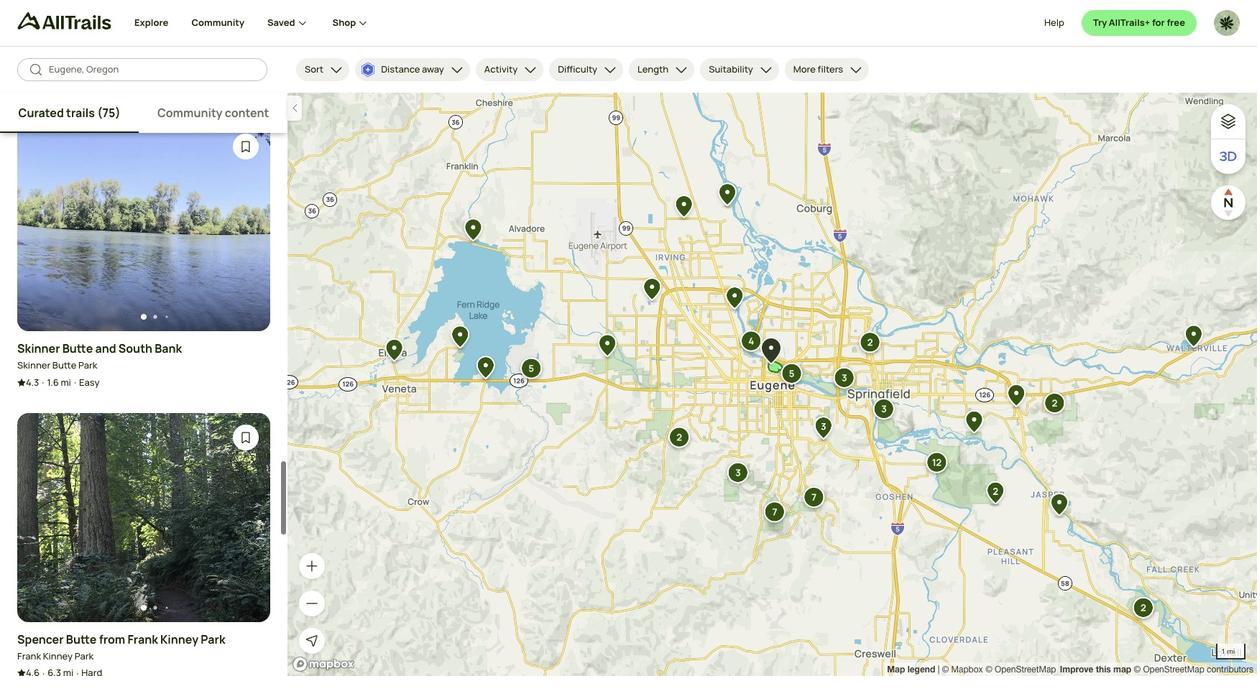 Task type: locate. For each thing, give the bounding box(es) containing it.
map region
[[288, 93, 1257, 677]]

1 vertical spatial navigate next image
[[239, 511, 253, 525]]

curated
[[18, 105, 64, 121]]

4.3 · 1.6 mi · easy
[[26, 376, 100, 389]]

0 horizontal spatial ©
[[942, 665, 949, 675]]

© right mapbox
[[986, 665, 993, 675]]

1 vertical spatial mi
[[1228, 647, 1235, 656]]

0 vertical spatial kinney
[[160, 632, 199, 648]]

add to list image for skinner butte and south bank
[[239, 140, 253, 154]]

2 add to list image from the top
[[239, 430, 253, 445]]

mi inside 4.3 · 1.6 mi · easy
[[61, 376, 71, 389]]

sort button
[[296, 58, 350, 81]]

0 vertical spatial navigate next image
[[239, 220, 253, 234]]

0 horizontal spatial openstreetmap
[[995, 665, 1056, 675]]

2 navigate next image from the top
[[239, 511, 253, 525]]

0 vertical spatial navigate previous image
[[35, 220, 49, 234]]

mi right "1"
[[1228, 647, 1235, 656]]

help
[[1045, 16, 1065, 29]]

1 vertical spatial kinney
[[43, 650, 73, 663]]

more filters
[[794, 63, 843, 76]]

1.6
[[47, 376, 59, 389]]

map
[[1114, 664, 1132, 675]]

spencer butte from frank kinney park frank kinney park
[[17, 632, 225, 663]]

3 © from the left
[[1134, 665, 1141, 675]]

length
[[638, 63, 669, 76]]

navigate next image for skinner butte and south bank
[[239, 220, 253, 234]]

1 vertical spatial park
[[201, 632, 225, 648]]

0 horizontal spatial kinney
[[43, 650, 73, 663]]

openstreetmap left improve
[[995, 665, 1056, 675]]

© right |
[[942, 665, 949, 675]]

selected pin image
[[756, 333, 787, 371]]

alltrails image
[[17, 12, 111, 29]]

0 vertical spatial skinner
[[17, 341, 60, 357]]

community
[[192, 16, 244, 29], [157, 105, 223, 121]]

community left "content"
[[157, 105, 223, 121]]

(75)
[[97, 105, 121, 121]]

0 horizontal spatial mi
[[61, 376, 71, 389]]

kinney down spencer
[[43, 650, 73, 663]]

add to list image for spencer butte from frank kinney park
[[239, 430, 253, 445]]

2 · from the left
[[74, 376, 76, 389]]

1
[[1222, 647, 1226, 656]]

try alltrails+ for free
[[1093, 16, 1186, 29]]

butte up 4.3 · 1.6 mi · easy
[[52, 359, 76, 372]]

community for community content
[[157, 105, 223, 121]]

1 horizontal spatial ©
[[986, 665, 993, 675]]

· left easy
[[74, 376, 76, 389]]

0 horizontal spatial ·
[[42, 376, 44, 389]]

2 horizontal spatial ©
[[1134, 665, 1141, 675]]

2 navigate previous image from the top
[[35, 511, 49, 525]]

kinney right from
[[160, 632, 199, 648]]

frank right from
[[128, 632, 158, 648]]

· left 1.6 at the bottom left
[[42, 376, 44, 389]]

curated trails (75) tab
[[0, 93, 139, 133]]

community for community
[[192, 16, 244, 29]]

butte left from
[[66, 632, 97, 648]]

2 openstreetmap from the left
[[1143, 665, 1205, 675]]

0 vertical spatial frank
[[128, 632, 158, 648]]

butte for spencer
[[66, 632, 97, 648]]

community content
[[157, 105, 269, 121]]

community inside tab
[[157, 105, 223, 121]]

openstreetmap
[[995, 665, 1056, 675], [1143, 665, 1205, 675]]

1 navigate next image from the top
[[239, 220, 253, 234]]

map legend | © mapbox © openstreetmap improve this map © openstreetmap contributors
[[887, 664, 1254, 675]]

alltrails+
[[1109, 16, 1151, 29]]

skinner
[[17, 341, 60, 357], [17, 359, 51, 372]]

trails
[[66, 105, 95, 121]]

skinner up 4.3
[[17, 359, 51, 372]]

© right map
[[1134, 665, 1141, 675]]

kinney
[[160, 632, 199, 648], [43, 650, 73, 663]]

1 add to list image from the top
[[239, 140, 253, 154]]

dialog
[[0, 0, 1257, 677]]

saved link
[[267, 0, 310, 46]]

community left saved
[[192, 16, 244, 29]]

easy
[[79, 376, 100, 389]]

add to list image
[[239, 140, 253, 154], [239, 430, 253, 445]]

2 vertical spatial butte
[[66, 632, 97, 648]]

close this dialog image
[[1219, 616, 1233, 630]]

4.3
[[26, 376, 39, 389]]

0 vertical spatial butte
[[62, 341, 93, 357]]

·
[[42, 376, 44, 389], [74, 376, 76, 389]]

1 horizontal spatial mi
[[1228, 647, 1235, 656]]

skinner up skinner butte park link
[[17, 341, 60, 357]]

navigate previous image
[[35, 220, 49, 234], [35, 511, 49, 525]]

butte up skinner butte park link
[[62, 341, 93, 357]]

0 vertical spatial add to list image
[[239, 140, 253, 154]]

1 vertical spatial add to list image
[[239, 430, 253, 445]]

None search field
[[17, 58, 267, 81]]

mi right 1.6 at the bottom left
[[61, 376, 71, 389]]

activity button
[[476, 58, 544, 81]]

0 vertical spatial park
[[78, 359, 97, 372]]

content
[[225, 105, 269, 121]]

length button
[[629, 58, 695, 81]]

map options image
[[1220, 113, 1237, 130]]

0 vertical spatial community
[[192, 16, 244, 29]]

©
[[942, 665, 949, 675], [986, 665, 993, 675], [1134, 665, 1141, 675]]

0 horizontal spatial frank
[[17, 650, 41, 663]]

tab list containing curated trails (75)
[[0, 93, 288, 133]]

1 horizontal spatial openstreetmap
[[1143, 665, 1205, 675]]

butte for skinner
[[62, 341, 93, 357]]

1 horizontal spatial kinney
[[160, 632, 199, 648]]

spencer
[[17, 632, 64, 648]]

openstreetmap right map
[[1143, 665, 1205, 675]]

kendall image
[[1214, 10, 1240, 36]]

frank kinney park link
[[17, 650, 94, 664]]

© openstreetmap link
[[986, 665, 1056, 675]]

1 vertical spatial skinner
[[17, 359, 51, 372]]

enable 3d map image
[[1220, 148, 1237, 165]]

1 navigate previous image from the top
[[35, 220, 49, 234]]

1 horizontal spatial ·
[[74, 376, 76, 389]]

sort
[[305, 63, 324, 76]]

more
[[794, 63, 816, 76]]

frank down spencer
[[17, 650, 41, 663]]

saved
[[267, 16, 295, 29]]

Eugene, Oregon field
[[49, 63, 256, 77]]

frank
[[128, 632, 158, 648], [17, 650, 41, 663]]

legend
[[908, 664, 936, 675]]

park
[[78, 359, 97, 372], [201, 632, 225, 648], [74, 650, 94, 663]]

1 vertical spatial frank
[[17, 650, 41, 663]]

south
[[118, 341, 152, 357]]

more filters button
[[785, 58, 869, 81]]

mi
[[61, 376, 71, 389], [1228, 647, 1235, 656]]

community link
[[192, 0, 244, 46]]

this
[[1096, 664, 1111, 675]]

list
[[887, 663, 1254, 677]]

1 vertical spatial community
[[157, 105, 223, 121]]

zoom map out image
[[305, 597, 319, 611]]

navigate next image
[[239, 220, 253, 234], [239, 511, 253, 525]]

1 vertical spatial navigate previous image
[[35, 511, 49, 525]]

© mapbox link
[[942, 665, 983, 675]]

butte
[[62, 341, 93, 357], [52, 359, 76, 372], [66, 632, 97, 648]]

butte inside spencer butte from frank kinney park frank kinney park
[[66, 632, 97, 648]]

tab list
[[0, 93, 288, 133]]

0 vertical spatial mi
[[61, 376, 71, 389]]



Task type: describe. For each thing, give the bounding box(es) containing it.
shop link
[[333, 0, 370, 46]]

explore
[[134, 16, 169, 29]]

map
[[887, 664, 905, 675]]

1 skinner from the top
[[17, 341, 60, 357]]

1 © from the left
[[942, 665, 949, 675]]

distance
[[381, 63, 420, 76]]

map legend link
[[887, 664, 938, 675]]

suitability
[[709, 63, 753, 76]]

contributors
[[1207, 665, 1254, 675]]

2 skinner from the top
[[17, 359, 51, 372]]

alltrails link
[[17, 12, 134, 36]]

current location image
[[305, 634, 319, 648]]

reset north and pitch image
[[1214, 188, 1243, 217]]

and
[[95, 341, 116, 357]]

away
[[422, 63, 444, 76]]

1 mi
[[1222, 647, 1235, 656]]

|
[[938, 665, 940, 675]]

shop button
[[333, 0, 370, 46]]

navigate next image for spencer butte from frank kinney park
[[239, 511, 253, 525]]

1 openstreetmap from the left
[[995, 665, 1056, 675]]

improve
[[1060, 664, 1094, 675]]

curated trails (75)
[[18, 105, 121, 121]]

bank
[[155, 341, 182, 357]]

free
[[1167, 16, 1186, 29]]

difficulty button
[[549, 58, 623, 81]]

1 vertical spatial butte
[[52, 359, 76, 372]]

navigate previous image for spencer
[[35, 511, 49, 525]]

try
[[1093, 16, 1107, 29]]

suitability button
[[700, 58, 779, 81]]

filters
[[818, 63, 843, 76]]

skinner butte and south bank skinner butte park
[[17, 341, 182, 372]]

saved button
[[267, 0, 333, 46]]

distance away button
[[355, 58, 470, 81]]

2 vertical spatial park
[[74, 650, 94, 663]]

explore link
[[134, 0, 169, 46]]

community content tab
[[139, 93, 288, 133]]

for
[[1152, 16, 1165, 29]]

try alltrails+ for free link
[[1082, 10, 1197, 36]]

mapbox
[[952, 665, 983, 675]]

help link
[[1045, 10, 1065, 36]]

1 horizontal spatial frank
[[128, 632, 158, 648]]

park inside skinner butte and south bank skinner butte park
[[78, 359, 97, 372]]

2 © from the left
[[986, 665, 993, 675]]

zoom map in image
[[305, 559, 319, 574]]

improve this map link
[[1060, 664, 1132, 675]]

difficulty
[[558, 63, 598, 76]]

navigate previous image for skinner
[[35, 220, 49, 234]]

shop
[[333, 16, 356, 29]]

© openstreetmap contributors link
[[1134, 665, 1254, 675]]

list containing map legend
[[887, 663, 1254, 677]]

1 · from the left
[[42, 376, 44, 389]]

distance away
[[381, 63, 444, 76]]

from
[[99, 632, 125, 648]]

activity
[[484, 63, 518, 76]]

skinner butte park link
[[17, 359, 97, 373]]



Task type: vqa. For each thing, say whether or not it's contained in the screenshot.
the © mapbox link
yes



